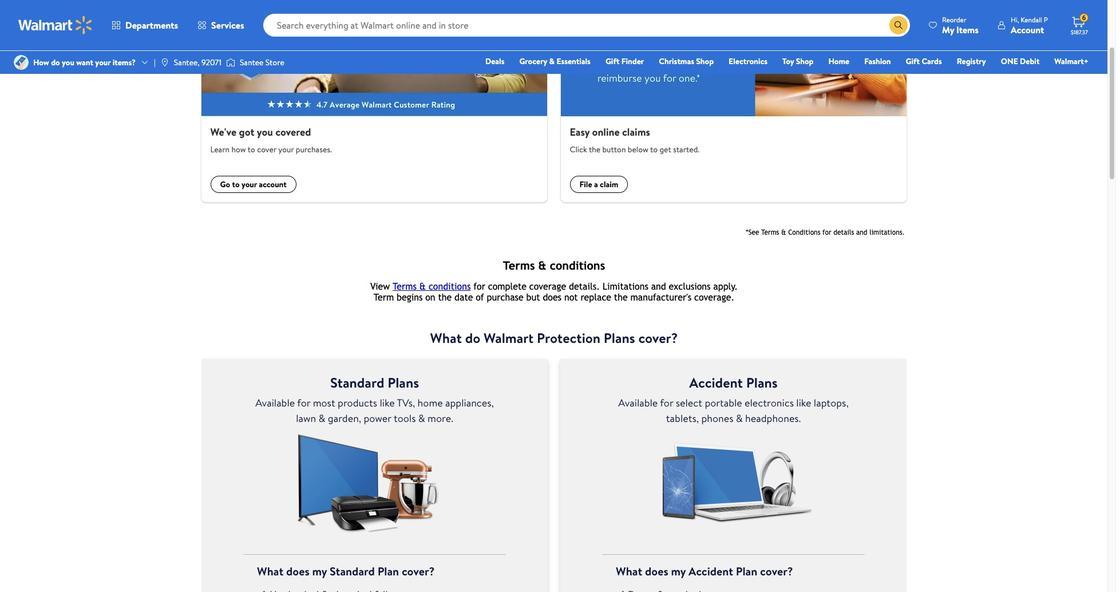 Task type: describe. For each thing, give the bounding box(es) containing it.
electronics
[[729, 56, 768, 67]]

p
[[1044, 15, 1048, 24]]

walmart+ link
[[1050, 55, 1094, 68]]

covered
[[276, 125, 311, 139]]

6
[[1083, 13, 1086, 22]]

items
[[957, 23, 979, 36]]

toy shop
[[783, 56, 814, 67]]

deals link
[[480, 55, 510, 68]]

started.
[[673, 143, 700, 155]]

cards
[[922, 56, 942, 67]]

online
[[592, 125, 620, 139]]

account
[[259, 178, 287, 190]]

toy shop link
[[778, 55, 819, 68]]

departments button
[[102, 11, 188, 39]]

one debit link
[[996, 55, 1045, 68]]

christmas
[[659, 56, 695, 67]]

|
[[154, 57, 156, 68]]

santee, 92071
[[174, 57, 222, 68]]

you for covered
[[257, 125, 273, 139]]

finder
[[622, 56, 644, 67]]

easy
[[570, 125, 590, 139]]

debit
[[1020, 56, 1040, 67]]

gift for gift finder
[[606, 56, 620, 67]]

grocery & essentials link
[[514, 55, 596, 68]]

grocery & essentials
[[520, 56, 591, 67]]

christmas shop
[[659, 56, 714, 67]]

one debit
[[1001, 56, 1040, 67]]

$187.37
[[1071, 28, 1088, 36]]

santee store
[[240, 57, 284, 68]]

gift for gift cards
[[906, 56, 920, 67]]

electronics link
[[724, 55, 773, 68]]

shop for toy shop
[[796, 56, 814, 67]]

fashion link
[[860, 55, 896, 68]]

essentials
[[557, 56, 591, 67]]

walmart+
[[1055, 56, 1089, 67]]

gift cards
[[906, 56, 942, 67]]

your inside we've got you covered learn how to cover your purchases.
[[278, 143, 294, 155]]

search icon image
[[894, 21, 904, 30]]

registry
[[957, 56, 986, 67]]

to inside we've got you covered learn how to cover your purchases.
[[248, 143, 255, 155]]

home
[[829, 56, 850, 67]]

cover
[[257, 143, 277, 155]]

how
[[33, 57, 49, 68]]

services button
[[188, 11, 254, 39]]

gift finder link
[[601, 55, 649, 68]]

want
[[76, 57, 93, 68]]

you for want
[[62, 57, 74, 68]]

to inside easy online claims click the button below to get started.
[[650, 143, 658, 155]]

the
[[589, 143, 601, 155]]

0 horizontal spatial to
[[232, 178, 240, 190]]

a
[[594, 178, 598, 190]]

0 vertical spatial your
[[95, 57, 111, 68]]



Task type: vqa. For each thing, say whether or not it's contained in the screenshot.
Deals
yes



Task type: locate. For each thing, give the bounding box(es) containing it.
easy online claims list item
[[554, 0, 914, 202]]

items?
[[113, 57, 136, 68]]

registry link
[[952, 55, 992, 68]]

1 horizontal spatial shop
[[796, 56, 814, 67]]

easy online claims click the button below to get started.
[[570, 125, 700, 155]]

below
[[628, 143, 649, 155]]

gift
[[606, 56, 620, 67], [906, 56, 920, 67]]

services
[[211, 19, 244, 31]]

purchases.
[[296, 143, 332, 155]]

shop inside 'link'
[[796, 56, 814, 67]]

gift cards link
[[901, 55, 947, 68]]

2 horizontal spatial your
[[278, 143, 294, 155]]

2 gift from the left
[[906, 56, 920, 67]]

&
[[549, 56, 555, 67]]

6 $187.37
[[1071, 13, 1088, 36]]

1 vertical spatial you
[[257, 125, 273, 139]]

you
[[62, 57, 74, 68], [257, 125, 273, 139]]

list
[[194, 0, 914, 202]]

you right do
[[62, 57, 74, 68]]

deals
[[486, 56, 505, 67]]

your left account
[[242, 178, 257, 190]]

go to your account
[[220, 178, 287, 190]]

click
[[570, 143, 587, 155]]

walmart image
[[18, 16, 93, 34]]

got
[[239, 125, 254, 139]]

gift finder
[[606, 56, 644, 67]]

1 horizontal spatial  image
[[226, 57, 235, 68]]

list containing we've got you covered
[[194, 0, 914, 202]]

christmas shop link
[[654, 55, 719, 68]]

shop
[[696, 56, 714, 67], [796, 56, 814, 67]]

get
[[660, 143, 671, 155]]

home link
[[824, 55, 855, 68]]

to right go
[[232, 178, 240, 190]]

0 horizontal spatial gift
[[606, 56, 620, 67]]

go
[[220, 178, 230, 190]]

shop right the christmas
[[696, 56, 714, 67]]

0 horizontal spatial  image
[[160, 58, 169, 67]]

1 gift from the left
[[606, 56, 620, 67]]

to left get
[[650, 143, 658, 155]]

claim
[[600, 178, 619, 190]]

reorder my items
[[942, 15, 979, 36]]

Search search field
[[263, 14, 910, 37]]

shop right toy at the top right of the page
[[796, 56, 814, 67]]

we've got you covered learn how to cover your purchases.
[[210, 125, 332, 155]]

you up cover
[[257, 125, 273, 139]]

hi,
[[1011, 15, 1019, 24]]

your down covered
[[278, 143, 294, 155]]

you inside we've got you covered learn how to cover your purchases.
[[257, 125, 273, 139]]

button
[[603, 143, 626, 155]]

to
[[248, 143, 255, 155], [650, 143, 658, 155], [232, 178, 240, 190]]

fashion
[[865, 56, 891, 67]]

92071
[[202, 57, 222, 68]]

reorder
[[942, 15, 967, 24]]

file a claim
[[580, 178, 619, 190]]

 image
[[226, 57, 235, 68], [160, 58, 169, 67]]

claims
[[622, 125, 650, 139]]

kendall
[[1021, 15, 1043, 24]]

2 vertical spatial your
[[242, 178, 257, 190]]

1 horizontal spatial to
[[248, 143, 255, 155]]

one
[[1001, 56, 1018, 67]]

Walmart Site-Wide search field
[[263, 14, 910, 37]]

1 vertical spatial your
[[278, 143, 294, 155]]

 image right |
[[160, 58, 169, 67]]

2 shop from the left
[[796, 56, 814, 67]]

0 horizontal spatial you
[[62, 57, 74, 68]]

 image for santee store
[[226, 57, 235, 68]]

1 horizontal spatial you
[[257, 125, 273, 139]]

0 horizontal spatial shop
[[696, 56, 714, 67]]

 image right 92071
[[226, 57, 235, 68]]

do
[[51, 57, 60, 68]]

my
[[942, 23, 955, 36]]

1 horizontal spatial gift
[[906, 56, 920, 67]]

we've got you covered list item
[[194, 0, 554, 202]]

to right how
[[248, 143, 255, 155]]

we've
[[210, 125, 237, 139]]

departments
[[125, 19, 178, 31]]

1 shop from the left
[[696, 56, 714, 67]]

gift left cards
[[906, 56, 920, 67]]

shop for christmas shop
[[696, 56, 714, 67]]

hi, kendall p account
[[1011, 15, 1048, 36]]

0 horizontal spatial your
[[95, 57, 111, 68]]

 image
[[14, 55, 29, 70]]

toy
[[783, 56, 794, 67]]

your right the 'want'
[[95, 57, 111, 68]]

gift left the finder
[[606, 56, 620, 67]]

how do you want your items?
[[33, 57, 136, 68]]

account
[[1011, 23, 1044, 36]]

learn
[[210, 143, 230, 155]]

grocery
[[520, 56, 547, 67]]

santee
[[240, 57, 264, 68]]

1 horizontal spatial your
[[242, 178, 257, 190]]

 image for santee, 92071
[[160, 58, 169, 67]]

2 horizontal spatial to
[[650, 143, 658, 155]]

0 vertical spatial you
[[62, 57, 74, 68]]

your
[[95, 57, 111, 68], [278, 143, 294, 155], [242, 178, 257, 190]]

store
[[266, 57, 284, 68]]

how
[[232, 143, 246, 155]]

santee,
[[174, 57, 200, 68]]

file
[[580, 178, 592, 190]]



